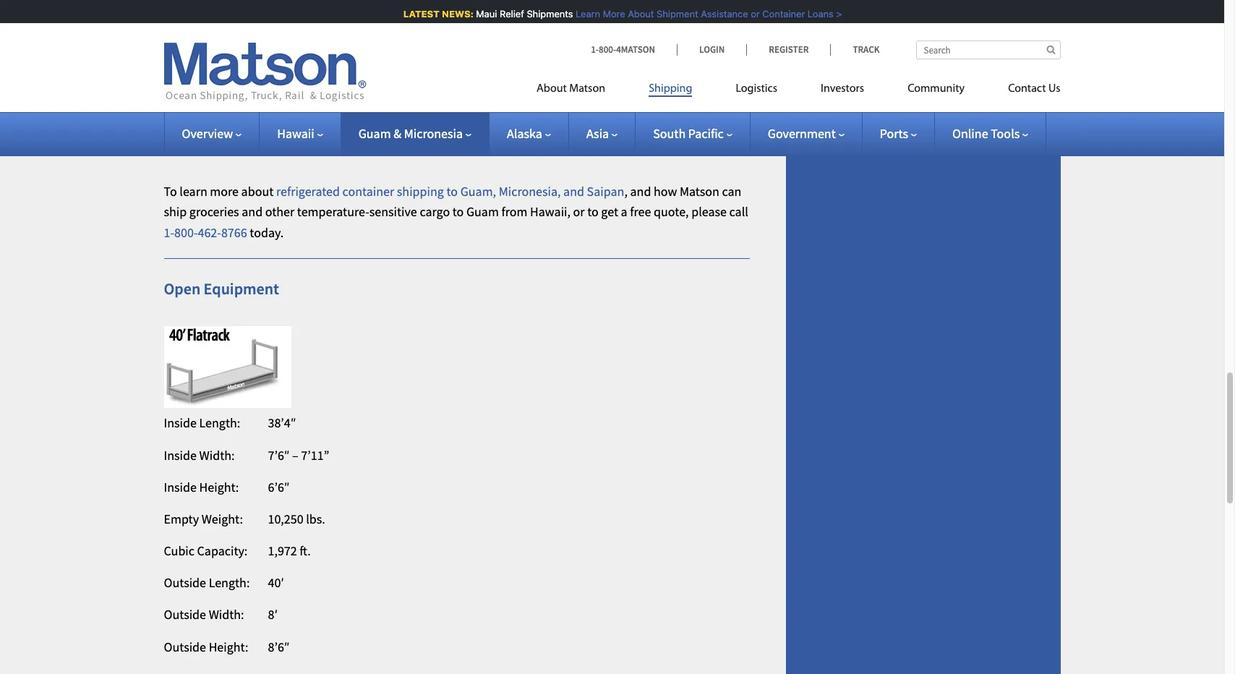Task type: vqa. For each thing, say whether or not it's contained in the screenshot.
outside
yes



Task type: locate. For each thing, give the bounding box(es) containing it.
length: up inside width:
[[199, 415, 240, 431]]

length:
[[199, 415, 240, 431], [209, 575, 250, 591]]

32.2
[[278, 20, 300, 36]]

about up alaska link in the top of the page
[[537, 83, 567, 95]]

1 vertical spatial 800-
[[174, 224, 198, 241]]

0 vertical spatial kg
[[316, 62, 329, 79]]

community link
[[886, 76, 987, 106]]

2 vertical spatial kg
[[316, 136, 329, 153]]

ship
[[164, 204, 187, 220]]

1 cubic from the top
[[164, 20, 195, 36]]

tare
[[164, 105, 187, 121]]

0 horizontal spatial 800-
[[174, 224, 198, 241]]

outside
[[164, 575, 206, 591], [164, 607, 206, 623], [164, 638, 206, 655]]

kg right the 27,150 at the left of the page
[[316, 136, 329, 153]]

0 vertical spatial guam
[[359, 125, 391, 142]]

to down refrigerated container shipping to guam, micronesia, and saipan link
[[453, 204, 464, 220]]

about
[[241, 183, 274, 199]]

2 vertical spatial inside
[[164, 479, 197, 495]]

None search field
[[916, 41, 1061, 59]]

0 vertical spatial about
[[623, 8, 649, 20]]

hawaii,
[[530, 204, 571, 220]]

kg
[[316, 62, 329, 79], [309, 105, 322, 121], [316, 136, 329, 153]]

online tools link
[[953, 125, 1029, 142]]

height: down outside width:
[[209, 638, 248, 655]]

contact us
[[1008, 83, 1061, 95]]

guam inside the , and how matson can ship groceries and other temperature-sensitive cargo to guam from hawaii, or to get a free quote, please call 1-800-462-8766 today.
[[467, 204, 499, 220]]

,
[[625, 183, 628, 199]]

refrigerated container shipping to guam, micronesia, and saipan link
[[276, 183, 625, 199]]

outside length:
[[164, 575, 250, 591]]

latest
[[398, 8, 435, 20]]

government
[[768, 125, 836, 142]]

800- down ship
[[174, 224, 198, 241]]

3 inside from the top
[[164, 479, 197, 495]]

ft.
[[300, 543, 311, 559]]

to
[[164, 183, 177, 199]]

3,330
[[278, 105, 307, 121]]

1 vertical spatial height:
[[209, 638, 248, 655]]

–
[[292, 447, 299, 463]]

kg for 27,150 kg
[[316, 136, 329, 153]]

1 vertical spatial length:
[[209, 575, 250, 591]]

1 horizontal spatial or
[[746, 8, 755, 20]]

or right hawaii,
[[573, 204, 585, 220]]

open
[[164, 279, 201, 299]]

outside up outside width:
[[164, 575, 206, 591]]

0 vertical spatial length:
[[199, 415, 240, 431]]

more
[[598, 8, 620, 20]]

2 vertical spatial outside
[[164, 638, 206, 655]]

0 horizontal spatial or
[[573, 204, 585, 220]]

0 horizontal spatial 1-
[[164, 224, 174, 241]]

1 horizontal spatial 800-
[[599, 43, 616, 56]]

get
[[601, 204, 619, 220]]

matson up 'asia'
[[569, 83, 606, 95]]

capacity:
[[197, 543, 248, 559]]

width: down inside length:
[[199, 447, 235, 463]]

logistics
[[736, 83, 778, 95]]

and up hawaii,
[[564, 183, 584, 199]]

height: for inside height:
[[199, 479, 239, 495]]

0 vertical spatial matson
[[569, 83, 606, 95]]

1 vertical spatial about
[[537, 83, 567, 95]]

container
[[758, 8, 800, 20]]

outside up outside height:
[[164, 607, 206, 623]]

width: down outside length:
[[209, 607, 244, 623]]

2 cubic from the top
[[164, 543, 195, 559]]

free
[[630, 204, 651, 220]]

lbs.
[[306, 511, 325, 527]]

or left container
[[746, 8, 755, 20]]

to left get
[[588, 204, 599, 220]]

1 vertical spatial guam
[[467, 204, 499, 220]]

payload
[[164, 136, 207, 153]]

capacity
[[197, 20, 244, 36]]

inside up inside width:
[[164, 415, 197, 431]]

micronesia
[[404, 125, 463, 142]]

kg right '3,330'
[[309, 105, 322, 121]]

outside down outside width:
[[164, 638, 206, 655]]

1 vertical spatial kg
[[309, 105, 322, 121]]

height:
[[199, 479, 239, 495], [209, 638, 248, 655]]

please
[[692, 204, 727, 220]]

kg for 30,480 kg
[[316, 62, 329, 79]]

width: for inside width:
[[199, 447, 235, 463]]

and right ,
[[630, 183, 651, 199]]

alaska link
[[507, 125, 551, 142]]

1 vertical spatial matson
[[680, 183, 720, 199]]

matson inside about matson link
[[569, 83, 606, 95]]

guam left the &
[[359, 125, 391, 142]]

inside up inside height:
[[164, 447, 197, 463]]

1 inside from the top
[[164, 415, 197, 431]]

0 horizontal spatial matson
[[569, 83, 606, 95]]

3 outside from the top
[[164, 638, 206, 655]]

maximum
[[164, 52, 218, 68]]

cubic for cubic capacity
[[164, 20, 195, 36]]

height: up weight:
[[199, 479, 239, 495]]

south pacific link
[[653, 125, 733, 142]]

1 vertical spatial inside
[[164, 447, 197, 463]]

1 vertical spatial cubic
[[164, 543, 195, 559]]

weight
[[164, 73, 202, 89]]

guam down the guam,
[[467, 204, 499, 220]]

0 vertical spatial cubic
[[164, 20, 195, 36]]

inside width:
[[164, 447, 235, 463]]

about right 'more'
[[623, 8, 649, 20]]

800- down 'more'
[[599, 43, 616, 56]]

a
[[621, 204, 628, 220]]

shipping
[[397, 183, 444, 199]]

2 inside from the top
[[164, 447, 197, 463]]

1- down ship
[[164, 224, 174, 241]]

outside height:
[[164, 638, 248, 655]]

sensitive
[[369, 204, 417, 220]]

1- down learn on the top of page
[[591, 43, 599, 56]]

10,250
[[268, 511, 304, 527]]

1 vertical spatial width:
[[209, 607, 244, 623]]

about matson link
[[537, 76, 627, 106]]

1 horizontal spatial and
[[564, 183, 584, 199]]

inside height:
[[164, 479, 239, 495]]

can
[[722, 183, 742, 199]]

1-800-4matson link
[[591, 43, 677, 56]]

matson
[[569, 83, 606, 95], [680, 183, 720, 199]]

1 outside from the top
[[164, 575, 206, 591]]

0 vertical spatial 1-
[[591, 43, 599, 56]]

register link
[[747, 43, 831, 56]]

0 vertical spatial outside
[[164, 575, 206, 591]]

cargo
[[420, 204, 450, 220]]

inside
[[164, 415, 197, 431], [164, 447, 197, 463], [164, 479, 197, 495]]

and down about
[[242, 204, 263, 220]]

0 vertical spatial width:
[[199, 447, 235, 463]]

1 horizontal spatial matson
[[680, 183, 720, 199]]

about inside top menu "navigation"
[[537, 83, 567, 95]]

800-
[[599, 43, 616, 56], [174, 224, 198, 241]]

inside up empty
[[164, 479, 197, 495]]

1 vertical spatial outside
[[164, 607, 206, 623]]

about
[[623, 8, 649, 20], [537, 83, 567, 95]]

groceries
[[189, 204, 239, 220]]

or
[[746, 8, 755, 20], [573, 204, 585, 220]]

overview link
[[182, 125, 242, 142]]

7'11"
[[301, 447, 329, 463]]

0 vertical spatial inside
[[164, 415, 197, 431]]

800- inside the , and how matson can ship groceries and other temperature-sensitive cargo to guam from hawaii, or to get a free quote, please call 1-800-462-8766 today.
[[174, 224, 198, 241]]

cubic up maximum
[[164, 20, 195, 36]]

cubic
[[164, 20, 195, 36], [164, 543, 195, 559]]

matson up 'please' on the right top of page
[[680, 183, 720, 199]]

length: down capacity:
[[209, 575, 250, 591]]

cubic down empty
[[164, 543, 195, 559]]

0 horizontal spatial about
[[537, 83, 567, 95]]

1 horizontal spatial guam
[[467, 204, 499, 220]]

1 horizontal spatial about
[[623, 8, 649, 20]]

1 horizontal spatial 1-
[[591, 43, 599, 56]]

and
[[564, 183, 584, 199], [630, 183, 651, 199], [242, 204, 263, 220]]

1 vertical spatial 1-
[[164, 224, 174, 241]]

1-800-4matson
[[591, 43, 655, 56]]

from
[[502, 204, 528, 220]]

open equipment
[[164, 279, 279, 299]]

container
[[343, 183, 394, 199]]

0 horizontal spatial guam
[[359, 125, 391, 142]]

2 outside from the top
[[164, 607, 206, 623]]

width:
[[199, 447, 235, 463], [209, 607, 244, 623]]

4matson
[[616, 43, 655, 56]]

learn more about shipment assistance or container loans > link
[[571, 8, 837, 20]]

0 vertical spatial height:
[[199, 479, 239, 495]]

27,150
[[278, 136, 313, 153]]

8'6″
[[268, 638, 290, 655]]

outside for outside length:
[[164, 575, 206, 591]]

cubic for cubic capacity:
[[164, 543, 195, 559]]

kg right 30,480
[[316, 62, 329, 79]]

matson inside the , and how matson can ship groceries and other temperature-sensitive cargo to guam from hawaii, or to get a free quote, please call 1-800-462-8766 today.
[[680, 183, 720, 199]]

1 vertical spatial or
[[573, 204, 585, 220]]

shipments
[[522, 8, 568, 20]]

3,330 kg
[[278, 105, 322, 121]]



Task type: describe. For each thing, give the bounding box(es) containing it.
search image
[[1047, 45, 1056, 54]]

learn
[[180, 183, 207, 199]]

today.
[[250, 224, 284, 241]]

other
[[265, 204, 295, 220]]

outside for outside width:
[[164, 607, 206, 623]]

ports
[[880, 125, 909, 142]]

track link
[[831, 43, 880, 56]]

10,250 lbs.
[[268, 511, 325, 527]]

40′
[[268, 575, 284, 591]]

news:
[[437, 8, 469, 20]]

pacific
[[688, 125, 724, 142]]

saipan
[[587, 183, 625, 199]]

register
[[769, 43, 809, 56]]

1,972 ft.
[[268, 543, 311, 559]]

inside for inside height:
[[164, 479, 197, 495]]

asia
[[587, 125, 609, 142]]

more
[[210, 183, 239, 199]]

overview
[[182, 125, 233, 142]]

height: for outside height:
[[209, 638, 248, 655]]

length: for inside length:
[[199, 415, 240, 431]]

blue matson logo with ocean, shipping, truck, rail and logistics written beneath it. image
[[164, 43, 366, 102]]

0 vertical spatial 800-
[[599, 43, 616, 56]]

7'6″ – 7'11"
[[268, 447, 329, 463]]

32.2 m³
[[278, 20, 319, 36]]

tools
[[991, 125, 1020, 142]]

kg for 3,330 kg
[[309, 105, 322, 121]]

length: for outside length:
[[209, 575, 250, 591]]

width: for outside width:
[[209, 607, 244, 623]]

community
[[908, 83, 965, 95]]

inside for inside length:
[[164, 415, 197, 431]]

shipping link
[[627, 76, 714, 106]]

alaska
[[507, 125, 542, 142]]

0 vertical spatial or
[[746, 8, 755, 20]]

30,480
[[278, 62, 313, 79]]

quote,
[[654, 204, 689, 220]]

weight:
[[202, 511, 243, 527]]

government link
[[768, 125, 845, 142]]

cubic capacity:
[[164, 543, 248, 559]]

outside for outside height:
[[164, 638, 206, 655]]

asia link
[[587, 125, 618, 142]]

>
[[831, 8, 837, 20]]

38'4″
[[268, 415, 296, 431]]

investors
[[821, 83, 865, 95]]

inside for inside width:
[[164, 447, 197, 463]]

maximum gross weight
[[164, 52, 251, 89]]

1,972
[[268, 543, 297, 559]]

refrigerated
[[276, 183, 340, 199]]

login link
[[677, 43, 747, 56]]

gross
[[220, 52, 251, 68]]

1- inside the , and how matson can ship groceries and other temperature-sensitive cargo to guam from hawaii, or to get a free quote, please call 1-800-462-8766 today.
[[164, 224, 174, 241]]

us
[[1049, 83, 1061, 95]]

cubic capacity
[[164, 20, 244, 36]]

0 horizontal spatial and
[[242, 204, 263, 220]]

assistance
[[696, 8, 743, 20]]

7'6″
[[268, 447, 290, 463]]

guam & micronesia
[[359, 125, 463, 142]]

relief
[[495, 8, 519, 20]]

micronesia,
[[499, 183, 561, 199]]

how
[[654, 183, 677, 199]]

or inside the , and how matson can ship groceries and other temperature-sensitive cargo to guam from hawaii, or to get a free quote, please call 1-800-462-8766 today.
[[573, 204, 585, 220]]

call
[[730, 204, 749, 220]]

logistics link
[[714, 76, 799, 106]]

south pacific
[[653, 125, 724, 142]]

outside width:
[[164, 607, 244, 623]]

shipment
[[652, 8, 693, 20]]

&
[[394, 125, 402, 142]]

guam & micronesia link
[[359, 125, 472, 142]]

shipping
[[649, 83, 693, 95]]

27,150 kg
[[278, 136, 329, 153]]

hawaii
[[277, 125, 314, 142]]

loans
[[803, 8, 829, 20]]

top menu navigation
[[537, 76, 1061, 106]]

to left the guam,
[[447, 183, 458, 199]]

, and how matson can ship groceries and other temperature-sensitive cargo to guam from hawaii, or to get a free quote, please call 1-800-462-8766 today.
[[164, 183, 749, 241]]

2 horizontal spatial and
[[630, 183, 651, 199]]

hawaii link
[[277, 125, 323, 142]]

equipment
[[204, 279, 279, 299]]

Search search field
[[916, 41, 1061, 59]]

m³
[[303, 20, 319, 36]]

empty weight:
[[164, 511, 243, 527]]

inside length:
[[164, 415, 240, 431]]

contact
[[1008, 83, 1046, 95]]

ports link
[[880, 125, 917, 142]]

8′
[[268, 607, 278, 623]]

track
[[853, 43, 880, 56]]

to learn more about refrigerated container shipping to guam, micronesia, and saipan
[[164, 183, 625, 199]]



